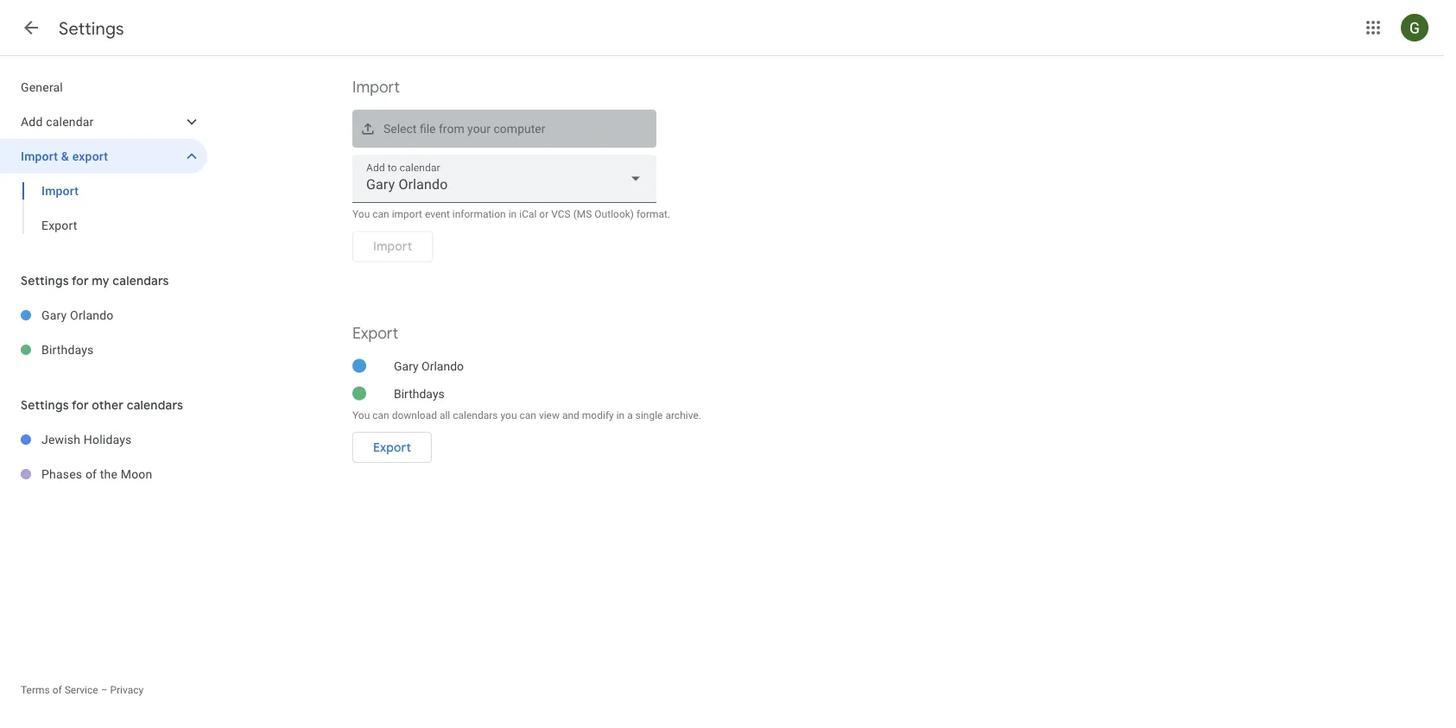 Task type: locate. For each thing, give the bounding box(es) containing it.
0 vertical spatial birthdays
[[41, 342, 94, 357]]

settings for settings
[[59, 17, 124, 39]]

orlando
[[70, 308, 114, 322], [422, 359, 464, 373]]

phases of the moon
[[41, 467, 152, 481]]

import down import & export
[[41, 184, 79, 198]]

2 vertical spatial export
[[373, 440, 411, 455]]

calendars
[[112, 273, 169, 288], [127, 397, 183, 413], [453, 409, 498, 421]]

calendars up jewish holidays link
[[127, 397, 183, 413]]

orlando down settings for my calendars
[[70, 308, 114, 322]]

privacy link
[[110, 684, 144, 696]]

birthdays tree item
[[0, 333, 207, 367]]

1 vertical spatial settings
[[21, 273, 69, 288]]

gary orlando
[[41, 308, 114, 322], [394, 359, 464, 373]]

0 horizontal spatial gary orlando
[[41, 308, 114, 322]]

orlando up all on the left of the page
[[422, 359, 464, 373]]

birthdays link
[[41, 333, 207, 367]]

settings for my calendars tree
[[0, 298, 207, 367]]

1 vertical spatial birthdays
[[394, 386, 445, 401]]

1 vertical spatial gary orlando
[[394, 359, 464, 373]]

privacy
[[110, 684, 144, 696]]

2 vertical spatial settings
[[21, 397, 69, 413]]

other
[[92, 397, 124, 413]]

1 vertical spatial orlando
[[422, 359, 464, 373]]

&
[[61, 149, 69, 163]]

(ms
[[573, 208, 592, 220]]

can right 'you'
[[519, 409, 536, 421]]

birthdays down gary orlando tree item in the top of the page
[[41, 342, 94, 357]]

phases of the moon link
[[41, 457, 207, 491]]

of inside phases of the moon link
[[85, 467, 97, 481]]

gary up download
[[394, 359, 419, 373]]

and
[[562, 409, 579, 421]]

select file from your computer button
[[352, 110, 656, 148]]

0 horizontal spatial of
[[52, 684, 62, 696]]

settings for other calendars
[[21, 397, 183, 413]]

0 vertical spatial settings
[[59, 17, 124, 39]]

select file from your computer
[[383, 122, 545, 136]]

1 you from the top
[[352, 208, 370, 220]]

terms of service – privacy
[[21, 684, 144, 696]]

terms of service link
[[21, 684, 98, 696]]

in left a
[[616, 409, 625, 421]]

settings
[[59, 17, 124, 39], [21, 273, 69, 288], [21, 397, 69, 413]]

for for other
[[72, 397, 89, 413]]

0 vertical spatial of
[[85, 467, 97, 481]]

0 horizontal spatial birthdays
[[41, 342, 94, 357]]

calendar
[[46, 114, 94, 129]]

you
[[352, 208, 370, 220], [352, 409, 370, 421]]

0 vertical spatial gary orlando
[[41, 308, 114, 322]]

1 for from the top
[[72, 273, 89, 288]]

0 vertical spatial export
[[41, 218, 77, 232]]

2 for from the top
[[72, 397, 89, 413]]

information
[[452, 208, 506, 220]]

gary orlando inside tree item
[[41, 308, 114, 322]]

export
[[41, 218, 77, 232], [352, 323, 398, 343], [373, 440, 411, 455]]

1 vertical spatial you
[[352, 409, 370, 421]]

export for export
[[373, 440, 411, 455]]

of right the terms
[[52, 684, 62, 696]]

or
[[539, 208, 549, 220]]

gary orlando tree item
[[0, 298, 207, 333]]

your
[[467, 122, 491, 136]]

can left "import"
[[372, 208, 389, 220]]

calendars right my
[[112, 273, 169, 288]]

group
[[0, 174, 207, 243]]

in
[[508, 208, 517, 220], [616, 409, 625, 421]]

outlook)
[[595, 208, 634, 220]]

birthdays up download
[[394, 386, 445, 401]]

gary down settings for my calendars
[[41, 308, 67, 322]]

export inside group
[[41, 218, 77, 232]]

gary inside tree item
[[41, 308, 67, 322]]

1 horizontal spatial in
[[616, 409, 625, 421]]

1 vertical spatial export
[[352, 323, 398, 343]]

birthdays
[[41, 342, 94, 357], [394, 386, 445, 401]]

computer
[[494, 122, 545, 136]]

settings for settings for other calendars
[[21, 397, 69, 413]]

for left my
[[72, 273, 89, 288]]

settings up jewish
[[21, 397, 69, 413]]

you left download
[[352, 409, 370, 421]]

import
[[352, 77, 400, 97], [21, 149, 58, 163], [41, 184, 79, 198]]

of
[[85, 467, 97, 481], [52, 684, 62, 696]]

1 horizontal spatial of
[[85, 467, 97, 481]]

can
[[372, 208, 389, 220], [372, 409, 389, 421], [519, 409, 536, 421]]

import left &
[[21, 149, 58, 163]]

of left the
[[85, 467, 97, 481]]

1 vertical spatial gary
[[394, 359, 419, 373]]

0 vertical spatial in
[[508, 208, 517, 220]]

2 you from the top
[[352, 409, 370, 421]]

gary orlando up download
[[394, 359, 464, 373]]

import & export tree item
[[0, 139, 207, 174]]

1 vertical spatial of
[[52, 684, 62, 696]]

you
[[500, 409, 517, 421]]

settings for other calendars tree
[[0, 422, 207, 491]]

holidays
[[84, 432, 132, 447]]

for left other
[[72, 397, 89, 413]]

general
[[21, 80, 63, 94]]

for
[[72, 273, 89, 288], [72, 397, 89, 413]]

None field
[[352, 155, 656, 203]]

can for export
[[372, 409, 389, 421]]

tree
[[0, 70, 207, 243]]

1 vertical spatial import
[[21, 149, 58, 163]]

archive.
[[665, 409, 701, 421]]

import up select
[[352, 77, 400, 97]]

can for import
[[372, 208, 389, 220]]

0 vertical spatial for
[[72, 273, 89, 288]]

1 vertical spatial in
[[616, 409, 625, 421]]

settings right go back image
[[59, 17, 124, 39]]

0 vertical spatial gary
[[41, 308, 67, 322]]

the
[[100, 467, 118, 481]]

1 vertical spatial for
[[72, 397, 89, 413]]

export
[[72, 149, 108, 163]]

0 horizontal spatial gary
[[41, 308, 67, 322]]

settings heading
[[59, 17, 124, 39]]

in left ical
[[508, 208, 517, 220]]

can left download
[[372, 409, 389, 421]]

0 vertical spatial import
[[352, 77, 400, 97]]

gary
[[41, 308, 67, 322], [394, 359, 419, 373]]

0 vertical spatial orlando
[[70, 308, 114, 322]]

0 horizontal spatial orlando
[[70, 308, 114, 322]]

0 vertical spatial you
[[352, 208, 370, 220]]

settings left my
[[21, 273, 69, 288]]

1 horizontal spatial orlando
[[422, 359, 464, 373]]

download
[[392, 409, 437, 421]]

gary orlando down settings for my calendars
[[41, 308, 114, 322]]

you left "import"
[[352, 208, 370, 220]]

select
[[383, 122, 417, 136]]



Task type: describe. For each thing, give the bounding box(es) containing it.
calendars right all on the left of the page
[[453, 409, 498, 421]]

add calendar
[[21, 114, 94, 129]]

import inside tree item
[[21, 149, 58, 163]]

format.
[[636, 208, 670, 220]]

ical
[[519, 208, 537, 220]]

calendars for settings for my calendars
[[112, 273, 169, 288]]

my
[[92, 273, 109, 288]]

orlando inside tree item
[[70, 308, 114, 322]]

a
[[627, 409, 633, 421]]

event
[[425, 208, 450, 220]]

import
[[392, 208, 422, 220]]

birthdays inside tree item
[[41, 342, 94, 357]]

1 horizontal spatial gary
[[394, 359, 419, 373]]

group containing import
[[0, 174, 207, 243]]

moon
[[121, 467, 152, 481]]

jewish
[[41, 432, 80, 447]]

calendars for settings for other calendars
[[127, 397, 183, 413]]

settings for my calendars
[[21, 273, 169, 288]]

of for terms
[[52, 684, 62, 696]]

view
[[539, 409, 560, 421]]

0 horizontal spatial in
[[508, 208, 517, 220]]

1 horizontal spatial birthdays
[[394, 386, 445, 401]]

tree containing general
[[0, 70, 207, 243]]

settings for settings for my calendars
[[21, 273, 69, 288]]

jewish holidays tree item
[[0, 422, 207, 457]]

add
[[21, 114, 43, 129]]

2 vertical spatial import
[[41, 184, 79, 198]]

service
[[64, 684, 98, 696]]

–
[[101, 684, 108, 696]]

vcs
[[551, 208, 571, 220]]

for for my
[[72, 273, 89, 288]]

phases
[[41, 467, 82, 481]]

1 horizontal spatial gary orlando
[[394, 359, 464, 373]]

single
[[635, 409, 663, 421]]

modify
[[582, 409, 614, 421]]

go back image
[[21, 17, 41, 38]]

you can import event information in ical or vcs (ms outlook) format.
[[352, 208, 670, 220]]

you for export
[[352, 409, 370, 421]]

terms
[[21, 684, 50, 696]]

export for general
[[41, 218, 77, 232]]

import & export
[[21, 149, 108, 163]]

from
[[439, 122, 464, 136]]

you can download all calendars you can view and modify in a single archive.
[[352, 409, 701, 421]]

all
[[440, 409, 450, 421]]

jewish holidays
[[41, 432, 132, 447]]

of for phases
[[85, 467, 97, 481]]

phases of the moon tree item
[[0, 457, 207, 491]]

file
[[420, 122, 436, 136]]

jewish holidays link
[[41, 422, 207, 457]]

you for import
[[352, 208, 370, 220]]



Task type: vqa. For each thing, say whether or not it's contained in the screenshot.
select file from your computer
yes



